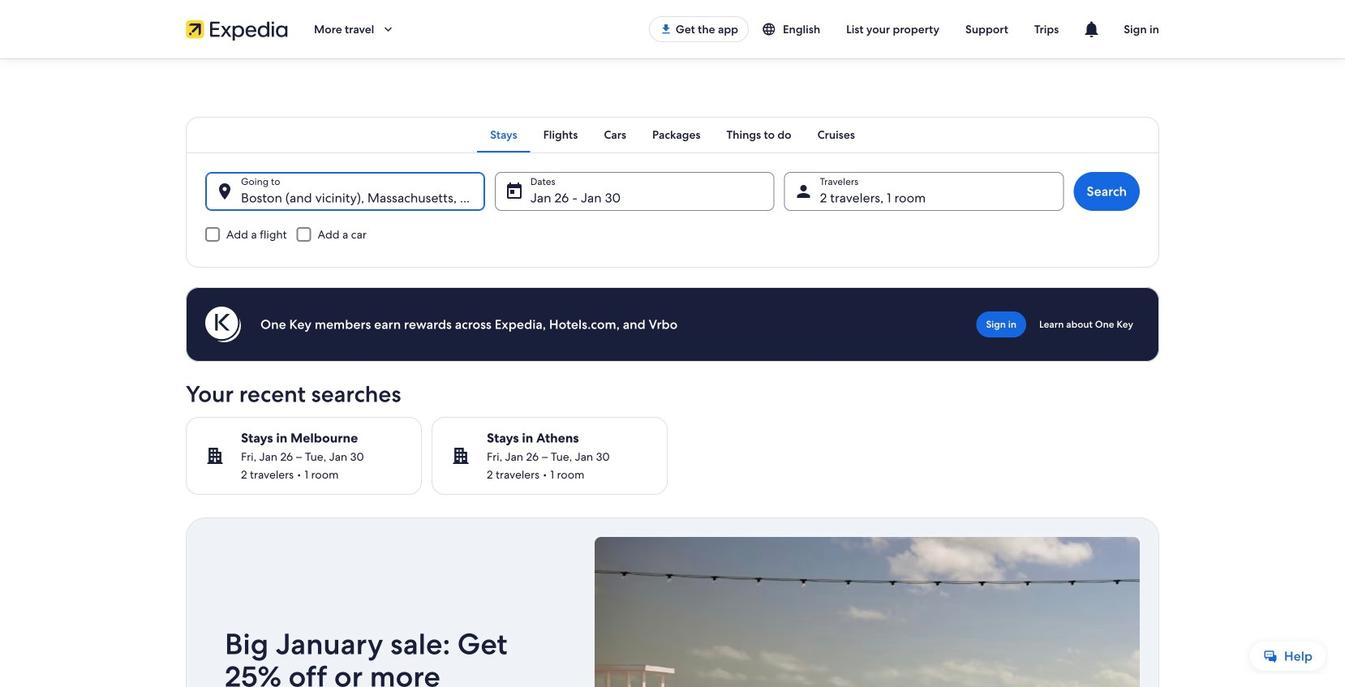 Task type: describe. For each thing, give the bounding box(es) containing it.
expedia logo image
[[186, 18, 288, 41]]

2 stays image from the left
[[451, 446, 471, 466]]

download the app button image
[[659, 23, 672, 36]]

more travel image
[[381, 22, 395, 37]]



Task type: locate. For each thing, give the bounding box(es) containing it.
0 horizontal spatial stays image
[[205, 446, 225, 466]]

tab list
[[186, 117, 1159, 153]]

1 horizontal spatial stays image
[[451, 446, 471, 466]]

small image
[[762, 22, 783, 37]]

1 stays image from the left
[[205, 446, 225, 466]]

stays image
[[205, 446, 225, 466], [451, 446, 471, 466]]

communication center icon image
[[1082, 19, 1101, 39]]

main content
[[0, 58, 1345, 687]]



Task type: vqa. For each thing, say whether or not it's contained in the screenshot.
main content
yes



